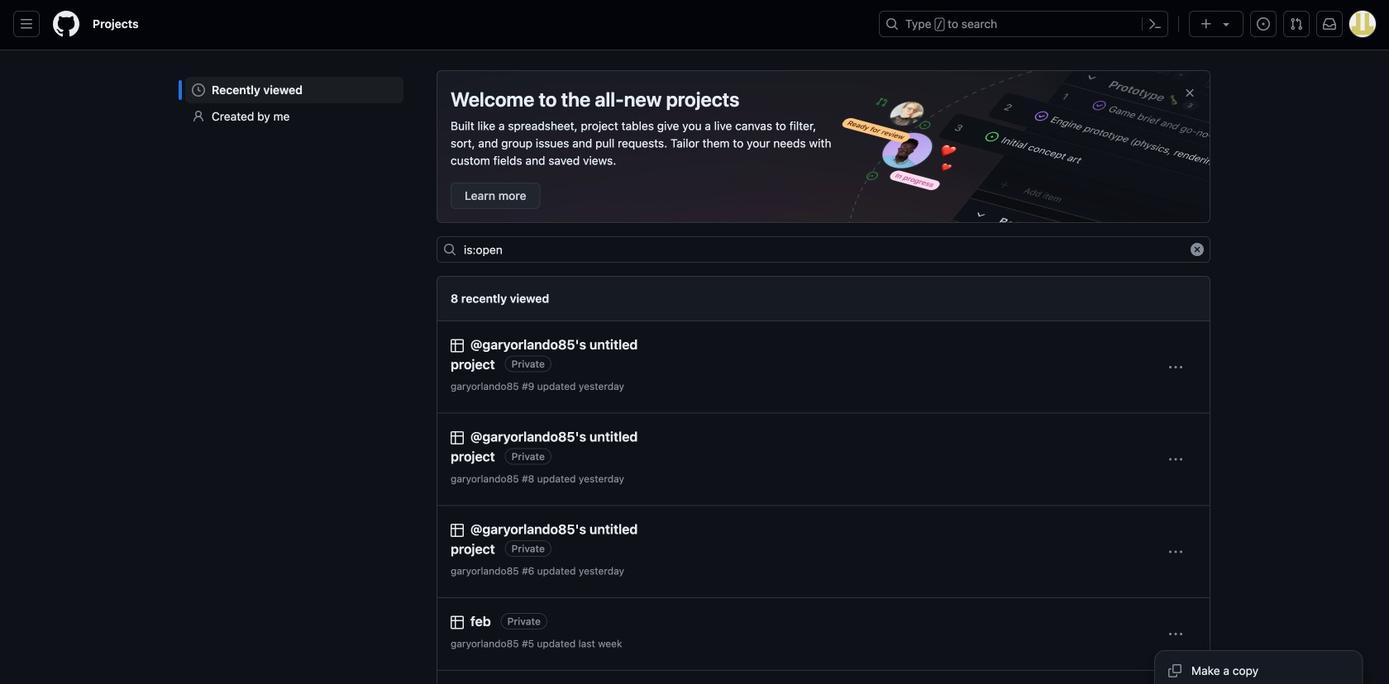 Task type: vqa. For each thing, say whether or not it's contained in the screenshot.
cats image
no



Task type: locate. For each thing, give the bounding box(es) containing it.
2 kebab horizontal image from the top
[[1170, 546, 1183, 559]]

plus image
[[1200, 17, 1214, 31]]

0 vertical spatial table image
[[451, 524, 464, 538]]

table image
[[451, 524, 464, 538], [451, 617, 464, 630]]

1 vertical spatial kebab horizontal image
[[1170, 546, 1183, 559]]

1 vertical spatial table image
[[451, 617, 464, 630]]

homepage image
[[53, 11, 79, 37]]

0 vertical spatial table image
[[451, 340, 464, 353]]

2 table image from the top
[[451, 617, 464, 630]]

search image
[[443, 243, 457, 256]]

person image
[[192, 110, 205, 123]]

issue opened image
[[1257, 17, 1271, 31]]

0 vertical spatial kebab horizontal image
[[1170, 454, 1183, 467]]

table image
[[451, 340, 464, 353], [451, 432, 464, 445]]

1 kebab horizontal image from the top
[[1170, 454, 1183, 467]]

Search all projects text field
[[437, 237, 1211, 263]]

command palette image
[[1149, 17, 1162, 31]]

list
[[179, 70, 410, 136]]

1 vertical spatial kebab horizontal image
[[1170, 629, 1183, 642]]

kebab horizontal image
[[1170, 361, 1183, 375], [1170, 629, 1183, 642]]

0 vertical spatial kebab horizontal image
[[1170, 361, 1183, 375]]

kebab horizontal image
[[1170, 454, 1183, 467], [1170, 546, 1183, 559]]

1 vertical spatial table image
[[451, 432, 464, 445]]

1 table image from the top
[[451, 340, 464, 353]]

2 table image from the top
[[451, 432, 464, 445]]

clear image
[[1191, 243, 1204, 256]]



Task type: describe. For each thing, give the bounding box(es) containing it.
notifications image
[[1324, 17, 1337, 31]]

2 kebab horizontal image from the top
[[1170, 629, 1183, 642]]

close image
[[1184, 86, 1197, 100]]

1 kebab horizontal image from the top
[[1170, 361, 1183, 375]]

1 table image from the top
[[451, 524, 464, 538]]

triangle down image
[[1220, 17, 1233, 31]]

clock image
[[192, 84, 205, 97]]

git pull request image
[[1290, 17, 1304, 31]]



